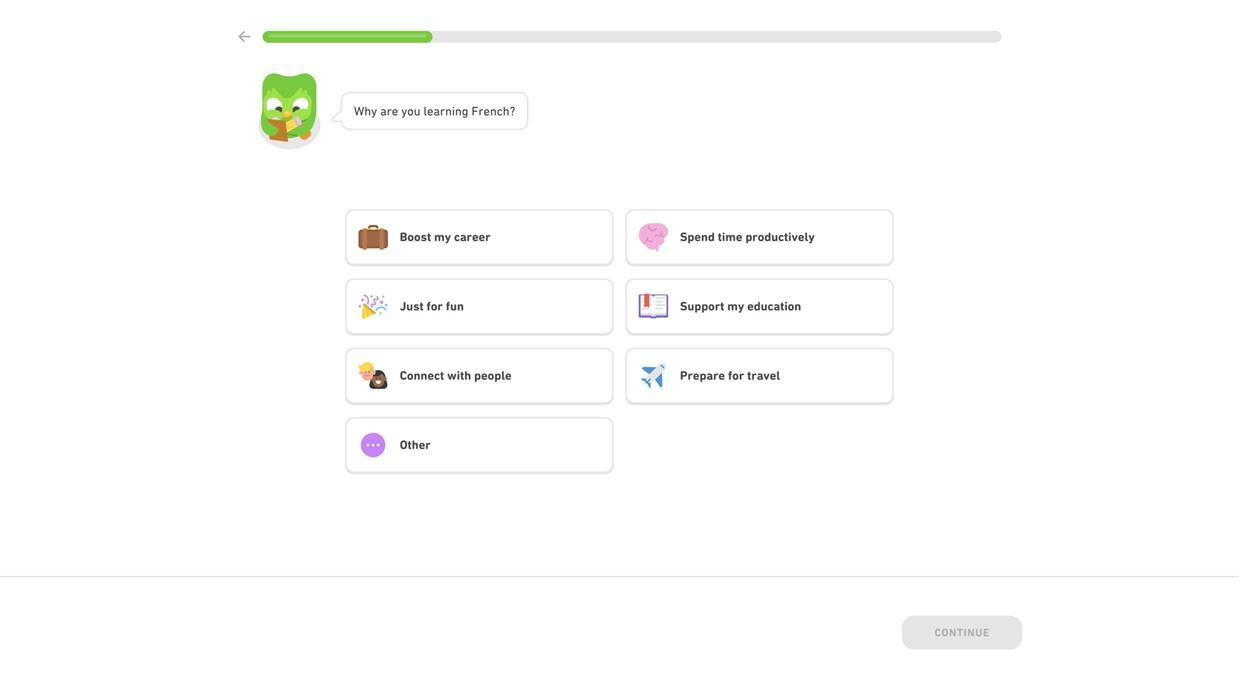 Task type: locate. For each thing, give the bounding box(es) containing it.
0 horizontal spatial my
[[434, 230, 451, 244]]

n left g at the top
[[445, 104, 452, 118]]

for
[[427, 299, 443, 314], [728, 369, 744, 383]]

1 horizontal spatial r
[[440, 104, 445, 118]]

1 horizontal spatial for
[[728, 369, 744, 383]]

e left o in the top left of the page
[[392, 104, 398, 118]]

0 horizontal spatial n
[[445, 104, 452, 118]]

?
[[510, 104, 515, 118]]

y
[[371, 104, 377, 118], [401, 104, 407, 118]]

my inside radio
[[727, 299, 744, 314]]

0 horizontal spatial h
[[364, 104, 371, 118]]

just for fun
[[400, 299, 464, 314]]

c
[[497, 104, 503, 118]]

r
[[387, 104, 392, 118], [440, 104, 445, 118], [479, 104, 484, 118]]

my right the support
[[727, 299, 744, 314]]

n left 'f' at left
[[455, 104, 462, 118]]

1 horizontal spatial my
[[727, 299, 744, 314]]

1 horizontal spatial y
[[401, 104, 407, 118]]

education
[[747, 299, 801, 314]]

y left u
[[401, 104, 407, 118]]

y right w
[[371, 104, 377, 118]]

r left o in the top left of the page
[[387, 104, 392, 118]]

1 a from the left
[[380, 104, 387, 118]]

my right boost
[[434, 230, 451, 244]]

my for support
[[727, 299, 744, 314]]

connect
[[400, 369, 444, 383]]

0 horizontal spatial for
[[427, 299, 443, 314]]

0 horizontal spatial y
[[371, 104, 377, 118]]

e right 'f' at left
[[484, 104, 490, 118]]

prepare
[[680, 369, 725, 383]]

for inside option
[[728, 369, 744, 383]]

1 horizontal spatial h
[[503, 104, 510, 118]]

h left o in the top left of the page
[[364, 104, 371, 118]]

0 horizontal spatial e
[[392, 104, 398, 118]]

r right g at the top
[[479, 104, 484, 118]]

for inside radio
[[427, 299, 443, 314]]

e
[[392, 104, 398, 118], [427, 104, 433, 118], [484, 104, 490, 118]]

2 horizontal spatial n
[[490, 104, 497, 118]]

1 horizontal spatial e
[[427, 104, 433, 118]]

connect with people
[[400, 369, 512, 383]]

e right u
[[427, 104, 433, 118]]

for for fun
[[427, 299, 443, 314]]

a
[[380, 104, 387, 118], [433, 104, 440, 118]]

fun
[[446, 299, 464, 314]]

2 horizontal spatial e
[[484, 104, 490, 118]]

spend
[[680, 230, 715, 244]]

h right 'f' at left
[[503, 104, 510, 118]]

travel
[[747, 369, 780, 383]]

spend time productively
[[680, 230, 815, 244]]

progress bar
[[263, 31, 1002, 43]]

1 n from the left
[[445, 104, 452, 118]]

2 horizontal spatial r
[[479, 104, 484, 118]]

my
[[434, 230, 451, 244], [727, 299, 744, 314]]

Support my education radio
[[625, 279, 894, 336]]

a right w
[[380, 104, 387, 118]]

prepare for travel
[[680, 369, 780, 383]]

2 n from the left
[[455, 104, 462, 118]]

1 vertical spatial my
[[727, 299, 744, 314]]

0 horizontal spatial a
[[380, 104, 387, 118]]

1 horizontal spatial a
[[433, 104, 440, 118]]

0 vertical spatial my
[[434, 230, 451, 244]]

2 y from the left
[[401, 104, 407, 118]]

3 r from the left
[[479, 104, 484, 118]]

a right l
[[433, 104, 440, 118]]

my for boost
[[434, 230, 451, 244]]

time
[[718, 230, 743, 244]]

r left i
[[440, 104, 445, 118]]

for for travel
[[728, 369, 744, 383]]

g
[[462, 104, 468, 118]]

2 h from the left
[[503, 104, 510, 118]]

just
[[400, 299, 424, 314]]

0 horizontal spatial r
[[387, 104, 392, 118]]

Connect with people radio
[[345, 348, 614, 405]]

h
[[364, 104, 371, 118], [503, 104, 510, 118]]

0 vertical spatial for
[[427, 299, 443, 314]]

u
[[414, 104, 420, 118]]

n right 'f' at left
[[490, 104, 497, 118]]

1 horizontal spatial n
[[455, 104, 462, 118]]

for left travel
[[728, 369, 744, 383]]

w
[[354, 104, 364, 118]]

for left fun
[[427, 299, 443, 314]]

my inside option
[[434, 230, 451, 244]]

1 vertical spatial for
[[728, 369, 744, 383]]

Prepare for travel radio
[[625, 348, 894, 405]]

n
[[445, 104, 452, 118], [455, 104, 462, 118], [490, 104, 497, 118]]

1 h from the left
[[364, 104, 371, 118]]



Task type: vqa. For each thing, say whether or not it's contained in the screenshot.
здесь 'button' at bottom
no



Task type: describe. For each thing, give the bounding box(es) containing it.
1 r from the left
[[387, 104, 392, 118]]

i
[[452, 104, 455, 118]]

Just for fun radio
[[345, 279, 614, 336]]

Other radio
[[345, 417, 614, 475]]

f
[[472, 104, 479, 118]]

support
[[680, 299, 724, 314]]

support my education
[[680, 299, 801, 314]]

continue button
[[902, 616, 1022, 653]]

continue
[[935, 626, 990, 639]]

with
[[447, 369, 471, 383]]

3 e from the left
[[484, 104, 490, 118]]

2 r from the left
[[440, 104, 445, 118]]

career
[[454, 230, 491, 244]]

1 e from the left
[[392, 104, 398, 118]]

Spend time productively radio
[[625, 209, 894, 267]]

productively
[[745, 230, 815, 244]]

1 y from the left
[[371, 104, 377, 118]]

Boost my career radio
[[345, 209, 614, 267]]

l e a r n i n g f r e n c h ?
[[424, 104, 515, 118]]

boost my career
[[400, 230, 491, 244]]

2 e from the left
[[427, 104, 433, 118]]

w h y a r e y o u
[[354, 104, 420, 118]]

l
[[424, 104, 427, 118]]

people
[[474, 369, 512, 383]]

boost
[[400, 230, 431, 244]]

o
[[407, 104, 414, 118]]

3 n from the left
[[490, 104, 497, 118]]

other
[[400, 438, 431, 452]]

2 a from the left
[[433, 104, 440, 118]]



